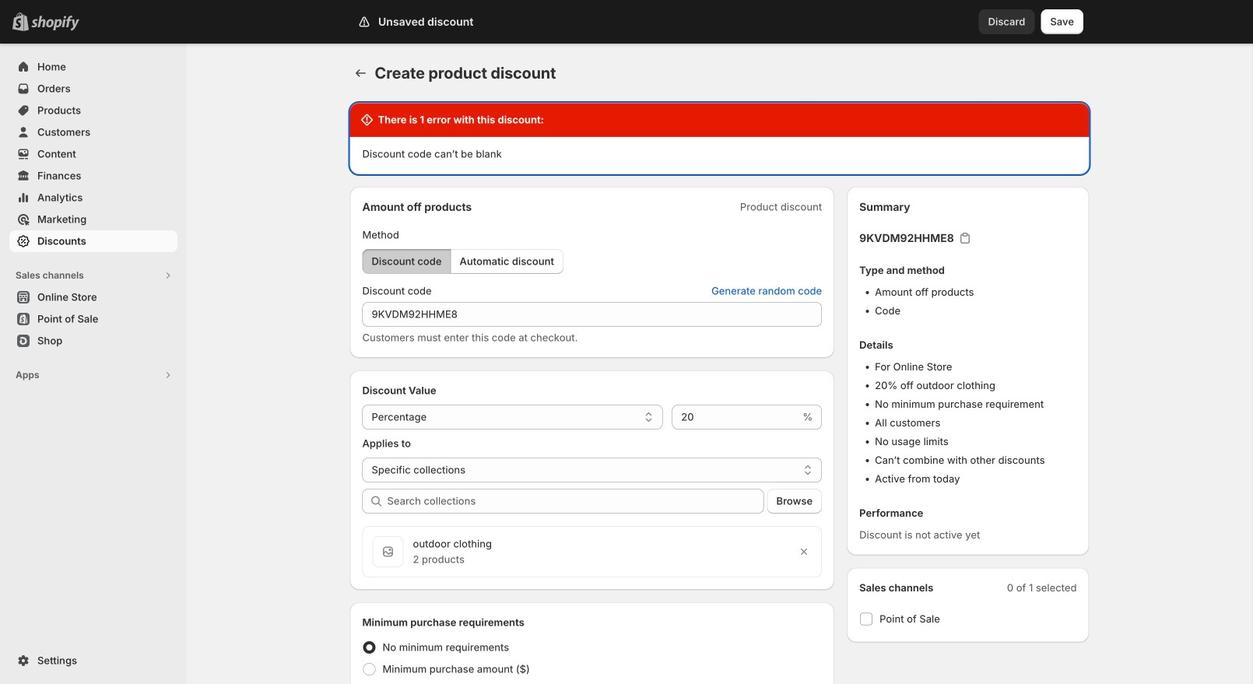 Task type: describe. For each thing, give the bounding box(es) containing it.
shopify image
[[31, 15, 79, 31]]



Task type: vqa. For each thing, say whether or not it's contained in the screenshot.
Sales channels
no



Task type: locate. For each thing, give the bounding box(es) containing it.
None text field
[[672, 405, 800, 430]]

None text field
[[362, 302, 822, 327]]

Search collections text field
[[387, 489, 764, 514]]



